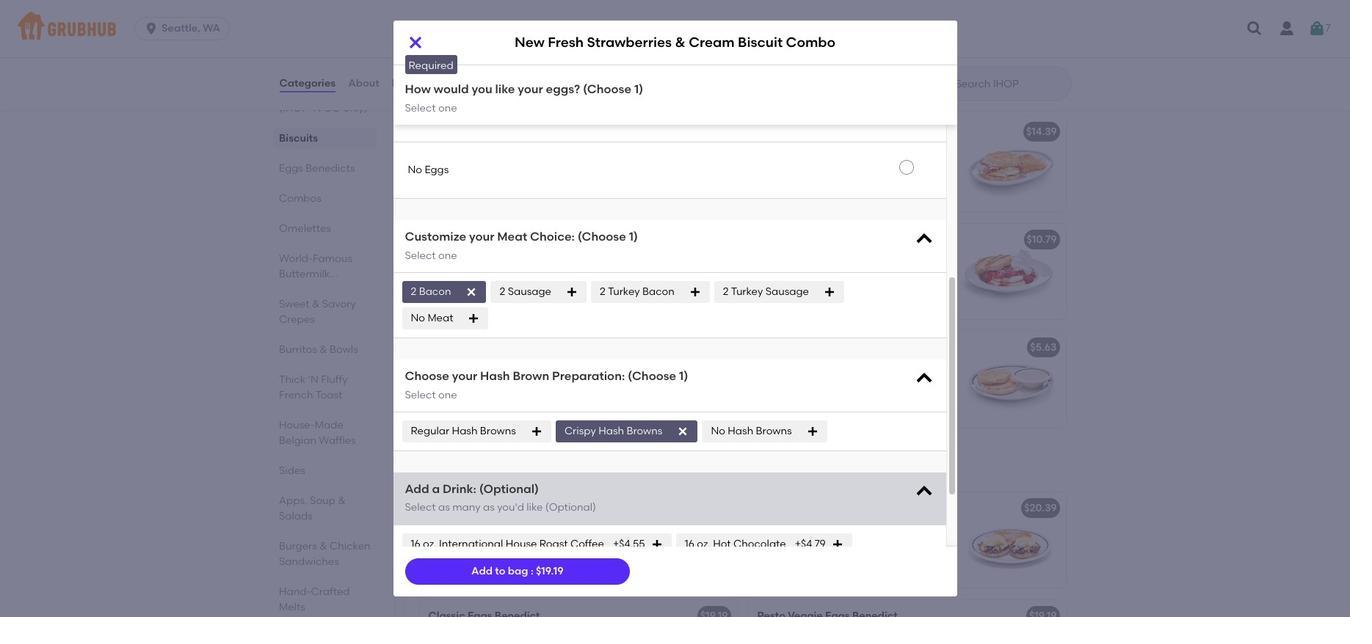 Task type: locate. For each thing, give the bounding box(es) containing it.
served for warm & flaky buttermilk biscuit served with whipped real butter.
[[757, 377, 791, 390]]

served up no hash browns
[[757, 377, 791, 390]]

chicken down "up*"
[[454, 126, 495, 138]]

bourbon
[[428, 502, 471, 515]]

sausage up may
[[453, 284, 496, 297]]

1 sausage from the left
[[508, 286, 551, 298]]

Search IHOP search field
[[954, 77, 1067, 91]]

oz. for hot
[[697, 538, 711, 550]]

0 horizontal spatial poached
[[508, 538, 553, 550]]

like right you'd
[[527, 502, 543, 514]]

benedicts up add a drink: (optional) select as many as you'd like (optional)
[[458, 458, 535, 477]]

1 vertical spatial like
[[527, 502, 543, 514]]

like right you
[[495, 82, 515, 96]]

0 vertical spatial add
[[405, 482, 429, 496]]

browns for regular hash browns
[[480, 425, 516, 438]]

svg image
[[1308, 20, 1326, 37], [144, 21, 159, 36], [406, 34, 424, 51], [914, 229, 934, 250], [466, 286, 478, 298], [689, 286, 701, 298], [824, 286, 836, 298], [914, 369, 934, 389], [914, 482, 934, 502]]

hickory- up or
[[501, 377, 541, 390]]

1 horizontal spatial like
[[527, 502, 543, 514]]

$14.39
[[1027, 126, 1057, 138]]

categories button
[[279, 57, 336, 110]]

fluffy
[[321, 374, 347, 386]]

16 left international
[[411, 538, 421, 550]]

buttermilk up hearty
[[454, 234, 506, 246]]

hash up regular
[[428, 407, 453, 419]]

1 horizontal spatial eggs*
[[805, 568, 834, 580]]

1 horizontal spatial hash
[[544, 299, 568, 311]]

0 vertical spatial cream
[[689, 34, 735, 51]]

chicken up "sandwiches"
[[329, 540, 370, 553]]

1 horizontal spatial eggs benedicts
[[417, 458, 535, 477]]

eggs inside button
[[425, 164, 449, 176]]

fresh inside fresh strawberries & cream biscuit with 2 eggs*, 2 hickory-smoked bacon strips or pork sausage links & hash browns.
[[428, 362, 455, 375]]

flaky for filled
[[801, 254, 824, 267]]

no inside button
[[408, 164, 422, 176]]

real
[[862, 377, 881, 390]]

1 vertical spatial hash
[[428, 407, 453, 419]]

(choose inside customize your meat choice: (choose 1) select one
[[578, 230, 626, 244]]

pork up no meat
[[428, 284, 451, 297]]

1 browns from the left
[[480, 425, 516, 438]]

& up fresh
[[757, 269, 765, 282]]

buttermilk up gravy,
[[497, 254, 548, 267]]

& inside world-famous buttermilk pancakes sweet & savory crepes
[[312, 298, 319, 311]]

0 horizontal spatial whipped
[[816, 377, 860, 390]]

biscuit inside warm & flaky buttermilk biscuit split & filled with cheesecake mousse, fresh strawberries, a drizzle of our old-fashioned syrup, whipped topping & powdered sugar.
[[880, 254, 913, 267]]

with inside warm & flaky buttermilk biscuit served with hearty gravy, 2 eggs*, 2 pork sausage links, 2 hickory- smoked bacon strips & hash browns. *gravy may contain pork.
[[464, 269, 485, 282]]

fresh for new fresh strawberries & cream biscuit
[[783, 234, 810, 246]]

apps, soup & salads
[[279, 495, 345, 523]]

0 vertical spatial served
[[428, 269, 462, 282]]

new down "sunny"
[[428, 126, 451, 138]]

16 left hot
[[685, 538, 695, 550]]

oz.
[[423, 538, 437, 550], [697, 538, 711, 550]]

smoked up *gravy
[[428, 299, 468, 311]]

1 turkey from the left
[[608, 286, 640, 298]]

0 vertical spatial an
[[504, 553, 517, 565]]

0 vertical spatial smoked
[[428, 299, 468, 311]]

1 vertical spatial fresh
[[783, 234, 810, 246]]

eggs
[[279, 162, 303, 175], [425, 164, 449, 176], [417, 458, 455, 477], [534, 502, 559, 515]]

muffin. inside smoky bourbon bacon jam, hickory- smoked bacon, poached eggs* & hollandaise on an english muffin.
[[557, 553, 591, 565]]

biscuits up 2 sunny side up*
[[417, 82, 477, 100]]

0 horizontal spatial 16
[[411, 538, 421, 550]]

poached up :
[[508, 538, 553, 550]]

eggs down "sunny"
[[425, 164, 449, 176]]

biscuits
[[417, 82, 477, 100], [279, 132, 318, 145]]

new
[[515, 34, 545, 51], [428, 126, 451, 138], [757, 126, 780, 138], [428, 234, 451, 246], [757, 234, 780, 246]]

flaky inside warm & flaky buttermilk biscuit served with hearty gravy, 2 eggs*, 2 pork sausage links, 2 hickory- smoked bacon strips & hash browns. *gravy may contain pork.
[[472, 254, 495, 267]]

0 vertical spatial your
[[518, 82, 543, 96]]

2 flaky from the left
[[801, 254, 824, 267]]

warm down customize
[[428, 254, 459, 267]]

1 oz. from the left
[[423, 538, 437, 550]]

as up the smoky
[[438, 502, 450, 514]]

biscuit inside warm & flaky buttermilk biscuit served with hearty gravy, 2 eggs*, 2 pork sausage links, 2 hickory- smoked bacon strips & hash browns. *gravy may contain pork.
[[551, 254, 584, 267]]

reviews
[[392, 77, 433, 89]]

0 vertical spatial strips
[[505, 299, 532, 311]]

1) inside customize your meat choice: (choose 1) select one
[[629, 230, 638, 244]]

hickory- inside fresh strawberries & cream biscuit with 2 eggs*, 2 hickory-smoked bacon strips or pork sausage links & hash browns.
[[501, 377, 541, 390]]

0 vertical spatial 'n
[[310, 102, 321, 115]]

apps,
[[279, 495, 307, 507]]

flaky inside warm & flaky buttermilk biscuit split & filled with cheesecake mousse, fresh strawberries, a drizzle of our old-fashioned syrup, whipped topping & powdered sugar.
[[801, 254, 824, 267]]

0 horizontal spatial sausage
[[508, 286, 551, 298]]

1 vertical spatial an
[[833, 583, 846, 595]]

served for warm & flaky buttermilk biscuit served with hearty gravy, 2 eggs*, 2 pork sausage links, 2 hickory- smoked bacon strips & hash browns. *gravy may contain pork.
[[428, 269, 462, 282]]

hollandaise down international
[[428, 553, 486, 565]]

hand-
[[279, 586, 311, 598]]

you'd
[[497, 502, 524, 514]]

& left gravy at the left
[[545, 234, 553, 246]]

feasts
[[314, 87, 346, 99]]

chicken inside burgers & chicken sandwiches
[[329, 540, 370, 553]]

2 sandwich from the left
[[870, 126, 920, 138]]

0 horizontal spatial sandwich
[[534, 126, 584, 138]]

1 vertical spatial hickory-
[[501, 377, 541, 390]]

hash inside warm & flaky buttermilk biscuit served with hearty gravy, 2 eggs*, 2 pork sausage links, 2 hickory- smoked bacon strips & hash browns. *gravy may contain pork.
[[544, 299, 568, 311]]

burritos & bowls
[[279, 344, 358, 356]]

sandwich for new breakfast biscuit sandwich
[[870, 126, 920, 138]]

0 horizontal spatial combo
[[588, 234, 625, 246]]

warm inside warm & flaky buttermilk biscuit split & filled with cheesecake mousse, fresh strawberries, a drizzle of our old-fashioned syrup, whipped topping & powdered sugar.
[[757, 254, 788, 267]]

browns.
[[571, 299, 610, 311], [455, 407, 494, 419]]

2 one from the top
[[438, 250, 457, 262]]

on down 'bacon,'
[[489, 553, 501, 565]]

required
[[409, 59, 454, 72]]

an inside smoky bourbon bacon jam, hickory- smoked bacon, poached eggs* & hollandaise on an english muffin.
[[504, 553, 517, 565]]

peppers, up shredded
[[865, 523, 909, 536]]

cheesecake
[[817, 269, 877, 282]]

& up "chopped"
[[821, 538, 829, 550]]

add inside add a drink: (optional) select as many as you'd like (optional)
[[405, 482, 429, 496]]

muffin. down coffee
[[557, 553, 591, 565]]

2 turkey from the left
[[731, 286, 763, 298]]

biscuit up the mousse,
[[880, 254, 913, 267]]

0 vertical spatial meat
[[497, 230, 527, 244]]

savory
[[322, 298, 356, 311]]

2 horizontal spatial strawberries
[[812, 234, 876, 246]]

new right egg
[[515, 34, 545, 51]]

smoked down the smoky
[[428, 538, 468, 550]]

0 horizontal spatial chicken
[[329, 540, 370, 553]]

english down serrano
[[848, 583, 883, 595]]

english inside smoky bourbon bacon jam, hickory- smoked bacon, poached eggs* & hollandaise on an english muffin.
[[519, 553, 554, 565]]

2 horizontal spatial browns
[[756, 425, 792, 438]]

1 horizontal spatial bacon
[[474, 502, 506, 515]]

0 vertical spatial a
[[851, 284, 858, 297]]

1 horizontal spatial a
[[851, 284, 858, 297]]

new buttermilk biscuit & gravy combo image
[[627, 224, 737, 319]]

about
[[348, 77, 379, 89]]

0 horizontal spatial flaky
[[472, 254, 495, 267]]

1 vertical spatial eggs*
[[805, 568, 834, 580]]

0 horizontal spatial muffin.
[[557, 553, 591, 565]]

0 vertical spatial eggs benedicts
[[279, 162, 355, 175]]

new fresh strawberries & cream biscuit
[[757, 234, 960, 246]]

0 vertical spatial poached
[[508, 538, 553, 550]]

svg image inside seattle, wa button
[[144, 21, 159, 36]]

2 sausage
[[500, 286, 551, 298]]

1 16 from the left
[[411, 538, 421, 550]]

would
[[434, 82, 469, 96]]

egg
[[473, 51, 492, 63]]

hollandaise down 'beef,' on the right bottom of page
[[757, 583, 815, 595]]

1 horizontal spatial eggs*,
[[563, 269, 594, 282]]

1 horizontal spatial fresh
[[548, 34, 584, 51]]

0 vertical spatial eggs*
[[555, 538, 584, 550]]

1 one from the top
[[438, 102, 457, 114]]

2 16 from the left
[[685, 538, 695, 550]]

sides
[[279, 465, 305, 477]]

0 vertical spatial hickory-
[[533, 284, 573, 297]]

poached inside smoky bourbon bacon jam, hickory- smoked bacon, poached eggs* & hollandaise on an english muffin.
[[508, 538, 553, 550]]

jam,
[[544, 523, 566, 536]]

strawberries,
[[784, 284, 848, 297]]

new fresh strawberries & cream biscuit combo image
[[627, 332, 737, 427]]

reviews button
[[391, 57, 433, 110]]

1 vertical spatial (optional)
[[545, 502, 596, 514]]

house-
[[279, 419, 315, 432]]

3 one from the top
[[438, 389, 457, 401]]

as
[[438, 502, 450, 514], [483, 502, 495, 514]]

meat down 2  bacon
[[428, 312, 453, 325]]

7 button
[[1308, 15, 1331, 42]]

oz. for international
[[423, 538, 437, 550]]

1 horizontal spatial sausage
[[530, 392, 572, 405]]

select down customize
[[405, 250, 436, 262]]

2 vertical spatial bacon
[[509, 523, 542, 536]]

& up filled
[[790, 254, 798, 267]]

& right soup
[[338, 495, 345, 507]]

:
[[531, 565, 534, 578]]

0 vertical spatial fresh
[[548, 34, 584, 51]]

new fresh strawberries & cream biscuit combo
[[515, 34, 836, 51]]

1 horizontal spatial as
[[483, 502, 495, 514]]

warm
[[428, 254, 459, 267], [757, 254, 788, 267], [757, 362, 788, 375]]

0 horizontal spatial turkey
[[608, 286, 640, 298]]

on inside fire-roasted poblano peppers, red bell peppers & onions, shredded beef, chopped serrano peppers, poached eggs* & poblano hollandaise on an english muffin.
[[818, 583, 830, 595]]

1 horizontal spatial buttermilk
[[454, 234, 506, 246]]

(choose right choice:
[[578, 230, 626, 244]]

flaky
[[801, 362, 826, 375]]

sausage down gravy,
[[508, 286, 551, 298]]

1 horizontal spatial sausage
[[766, 286, 809, 298]]

& left flaky
[[790, 362, 798, 375]]

with down flaky
[[793, 377, 814, 390]]

bacon inside fresh strawberries & cream biscuit with 2 eggs*, 2 hickory-smoked bacon strips or pork sausage links & hash browns.
[[428, 392, 461, 405]]

1 horizontal spatial 16
[[685, 538, 695, 550]]

poblano down serrano
[[847, 568, 888, 580]]

0 horizontal spatial strawberries
[[458, 362, 520, 375]]

no eggs
[[408, 164, 449, 176]]

1 horizontal spatial sandwich
[[870, 126, 920, 138]]

browns. down 2 turkey bacon
[[571, 299, 610, 311]]

bowls
[[329, 344, 358, 356]]

0 horizontal spatial bacon
[[419, 286, 451, 298]]

1 horizontal spatial browns
[[627, 425, 663, 438]]

sausage inside fresh strawberries & cream biscuit with 2 eggs*, 2 hickory-smoked bacon strips or pork sausage links & hash browns.
[[530, 392, 572, 405]]

new up 2  bacon
[[428, 234, 451, 246]]

(choose right preparation:
[[628, 369, 677, 383]]

main navigation navigation
[[0, 0, 1350, 57]]

pork inside fresh strawberries & cream biscuit with 2 eggs*, 2 hickory-smoked bacon strips or pork sausage links & hash browns.
[[505, 392, 527, 405]]

a
[[851, 284, 858, 297], [432, 482, 440, 496]]

fresh
[[548, 34, 584, 51], [783, 234, 810, 246], [428, 362, 455, 375]]

english
[[519, 553, 554, 565], [848, 583, 883, 595]]

1 vertical spatial muffin.
[[886, 583, 920, 595]]

strawberries
[[587, 34, 672, 51], [812, 234, 876, 246], [458, 362, 520, 375]]

1 vertical spatial smoked
[[541, 377, 581, 390]]

bacon up 'house' at the left
[[509, 523, 542, 536]]

or
[[492, 392, 503, 405]]

'n right thick
[[308, 374, 318, 386]]

whipped up sugar.
[[866, 299, 909, 311]]

bacon for 2  bacon
[[419, 286, 451, 298]]

select inside choose your hash brown preparation:  (choose 1) select one
[[405, 389, 436, 401]]

buttermilk up pancakes
[[279, 268, 329, 281]]

0 vertical spatial no
[[408, 164, 422, 176]]

flaky up hearty
[[472, 254, 495, 267]]

& down benedict
[[587, 538, 594, 550]]

0 horizontal spatial benedicts
[[305, 162, 355, 175]]

pancakes
[[279, 283, 327, 296]]

with up regular
[[428, 377, 449, 390]]

hash inside choose your hash brown preparation:  (choose 1) select one
[[480, 369, 510, 383]]

hollandaise inside smoky bourbon bacon jam, hickory- smoked bacon, poached eggs* & hollandaise on an english muffin.
[[428, 553, 486, 565]]

1 horizontal spatial browns.
[[571, 299, 610, 311]]

hickory- inside warm & flaky buttermilk biscuit served with hearty gravy, 2 eggs*, 2 pork sausage links, 2 hickory- smoked bacon strips & hash browns. *gravy may contain pork.
[[533, 284, 573, 297]]

buttermilk inside world-famous buttermilk pancakes sweet & savory crepes
[[279, 268, 329, 281]]

0 horizontal spatial add
[[405, 482, 429, 496]]

2 vertical spatial cream
[[533, 362, 568, 375]]

eggs*,
[[563, 269, 594, 282], [460, 377, 491, 390]]

1 horizontal spatial poached
[[757, 568, 803, 580]]

eggs*, inside fresh strawberries & cream biscuit with 2 eggs*, 2 hickory-smoked bacon strips or pork sausage links & hash browns.
[[460, 377, 491, 390]]

0 vertical spatial combo
[[786, 34, 836, 51]]

(optional) up you'd
[[479, 482, 539, 496]]

to
[[495, 565, 506, 578]]

& down serrano
[[836, 568, 844, 580]]

0 vertical spatial peppers,
[[865, 523, 909, 536]]

svg image up serrano
[[832, 539, 844, 551]]

0 vertical spatial 1)
[[634, 82, 643, 96]]

an
[[504, 553, 517, 565], [833, 583, 846, 595]]

0 horizontal spatial served
[[428, 269, 462, 282]]

hickory- up coffee
[[568, 523, 608, 536]]

bacon down choose at left bottom
[[428, 392, 461, 405]]

cream
[[689, 34, 735, 51], [889, 234, 924, 246], [533, 362, 568, 375]]

your left eggs? at left
[[518, 82, 543, 96]]

new for new fresh strawberries & cream biscuit
[[757, 234, 780, 246]]

cream for new fresh strawberries & cream biscuit combo
[[689, 34, 735, 51]]

3 browns from the left
[[756, 425, 792, 438]]

0 horizontal spatial browns
[[480, 425, 516, 438]]

warm & flaky buttermilk biscuit served with whipped real butter.
[[757, 362, 917, 390]]

2 vertical spatial 1)
[[679, 369, 688, 383]]

1 vertical spatial add
[[472, 565, 493, 578]]

1 select from the top
[[405, 102, 436, 114]]

biscuit
[[551, 254, 584, 267], [880, 254, 913, 267], [882, 362, 915, 375]]

1 horizontal spatial add
[[472, 565, 493, 578]]

0 vertical spatial strawberries
[[587, 34, 672, 51]]

one inside customize your meat choice: (choose 1) select one
[[438, 250, 457, 262]]

your
[[518, 82, 543, 96], [469, 230, 495, 244], [452, 369, 477, 383]]

turkey for bacon
[[608, 286, 640, 298]]

0 vertical spatial hash
[[544, 299, 568, 311]]

english inside fire-roasted poblano peppers, red bell peppers & onions, shredded beef, chopped serrano peppers, poached eggs* & poblano hollandaise on an english muffin.
[[848, 583, 883, 595]]

$16.79
[[698, 126, 728, 138]]

buttermilk up "real" on the right of the page
[[829, 362, 880, 375]]

up*
[[473, 107, 492, 120]]

0 vertical spatial muffin.
[[557, 553, 591, 565]]

poached inside fire-roasted poblano peppers, red bell peppers & onions, shredded beef, chopped serrano peppers, poached eggs* & poblano hollandaise on an english muffin.
[[757, 568, 803, 580]]

biscuit for eggs*,
[[551, 254, 584, 267]]

1 vertical spatial one
[[438, 250, 457, 262]]

flaky up strawberries,
[[801, 254, 824, 267]]

+$4.79
[[795, 538, 826, 550]]

'n left go
[[310, 102, 321, 115]]

3 select from the top
[[405, 389, 436, 401]]

served inside warm & flaky buttermilk biscuit served with whipped real butter.
[[757, 377, 791, 390]]

1 vertical spatial benedicts
[[458, 458, 535, 477]]

2 vertical spatial fresh
[[428, 362, 455, 375]]

sausage down brown
[[530, 392, 572, 405]]

(choose right eggs? at left
[[583, 82, 632, 96]]

1 vertical spatial combo
[[588, 234, 625, 246]]

1 flaky from the left
[[472, 254, 495, 267]]

select down how
[[405, 102, 436, 114]]

coffee
[[570, 538, 604, 550]]

0 horizontal spatial eggs*
[[555, 538, 584, 550]]

2 vertical spatial (choose
[[628, 369, 677, 383]]

on
[[489, 553, 501, 565], [818, 583, 830, 595]]

1 vertical spatial cream
[[889, 234, 924, 246]]

eggs benedicts up drink:
[[417, 458, 535, 477]]

1 horizontal spatial combo
[[786, 34, 836, 51]]

pork inside warm & flaky buttermilk biscuit served with hearty gravy, 2 eggs*, 2 pork sausage links, 2 hickory- smoked bacon strips & hash browns. *gravy may contain pork.
[[428, 284, 451, 297]]

1 vertical spatial browns.
[[455, 407, 494, 419]]

fresh down *gravy
[[428, 362, 455, 375]]

your inside how would you like your eggs? (choose 1) select one
[[518, 82, 543, 96]]

jam
[[509, 502, 532, 515]]

biscuit down gravy at the left
[[551, 254, 584, 267]]

1 vertical spatial served
[[757, 377, 791, 390]]

warm inside warm & flaky buttermilk biscuit served with hearty gravy, 2 eggs*, 2 pork sausage links, 2 hickory- smoked bacon strips & hash browns. *gravy may contain pork.
[[428, 254, 459, 267]]

strips inside warm & flaky buttermilk biscuit served with hearty gravy, 2 eggs*, 2 pork sausage links, 2 hickory- smoked bacon strips & hash browns. *gravy may contain pork.
[[505, 299, 532, 311]]

buttermilk inside warm & flaky buttermilk biscuit split & filled with cheesecake mousse, fresh strawberries, a drizzle of our old-fashioned syrup, whipped topping & powdered sugar.
[[826, 254, 877, 267]]

select inside customize your meat choice: (choose 1) select one
[[405, 250, 436, 262]]

16 for 16 oz. hot chocolate
[[685, 538, 695, 550]]

eggs benedicts up combos
[[279, 162, 355, 175]]

new left 'breakfast'
[[757, 126, 780, 138]]

select down choose at left bottom
[[405, 389, 436, 401]]

muffin. down shredded
[[886, 583, 920, 595]]

biscuits down (ihop
[[279, 132, 318, 145]]

on down "chopped"
[[818, 583, 830, 595]]

benedict
[[561, 502, 607, 515]]

2 vertical spatial smoked
[[428, 538, 468, 550]]

2 oz. from the left
[[697, 538, 711, 550]]

0 vertical spatial on
[[489, 553, 501, 565]]

1 sandwich from the left
[[534, 126, 584, 138]]

2 as from the left
[[483, 502, 495, 514]]

2 browns from the left
[[627, 425, 663, 438]]

4 select from the top
[[405, 502, 436, 514]]

bourbon
[[464, 523, 507, 536]]

2 select from the top
[[405, 250, 436, 262]]

hickory- down gravy,
[[533, 284, 573, 297]]

a up syrup,
[[851, 284, 858, 297]]

1 vertical spatial no
[[411, 312, 425, 325]]

your for hash
[[452, 369, 477, 383]]

'n
[[310, 102, 321, 115], [308, 374, 318, 386]]

eggs* inside fire-roasted poblano peppers, red bell peppers & onions, shredded beef, chopped serrano peppers, poached eggs* & poblano hollandaise on an english muffin.
[[805, 568, 834, 580]]

1 vertical spatial meat
[[428, 312, 453, 325]]

contain
[[490, 314, 528, 326]]

like
[[495, 82, 515, 96], [527, 502, 543, 514]]

one down customize
[[438, 250, 457, 262]]

0 vertical spatial chicken
[[454, 126, 495, 138]]

1 horizontal spatial muffin.
[[886, 583, 920, 595]]

free
[[448, 51, 470, 63]]

your right choose at left bottom
[[452, 369, 477, 383]]

warm for buttermilk
[[428, 254, 459, 267]]

oz. left hot
[[697, 538, 711, 550]]

1 horizontal spatial served
[[757, 377, 791, 390]]

2 sunny side up*
[[408, 107, 492, 120]]

2 vertical spatial one
[[438, 389, 457, 401]]

with left hearty
[[464, 269, 485, 282]]

16 oz. international house roast coffee
[[411, 538, 604, 550]]

as up the bourbon on the bottom left
[[483, 502, 495, 514]]

you
[[472, 82, 493, 96]]

svg image left crispy on the left bottom
[[531, 426, 543, 438]]

hash for no hash browns
[[728, 425, 754, 438]]

1 vertical spatial eggs benedicts
[[417, 458, 535, 477]]

your inside customize your meat choice: (choose 1) select one
[[469, 230, 495, 244]]

turkey
[[608, 286, 640, 298], [731, 286, 763, 298]]

browns. inside warm & flaky buttermilk biscuit served with hearty gravy, 2 eggs*, 2 pork sausage links, 2 hickory- smoked bacon strips & hash browns. *gravy may contain pork.
[[571, 299, 610, 311]]

svg image
[[1246, 20, 1264, 37], [566, 286, 578, 298], [468, 313, 480, 325], [531, 426, 543, 438], [677, 426, 689, 438], [807, 426, 818, 438], [651, 539, 663, 551], [832, 539, 844, 551]]

new fresh strawberries & cream biscuit image
[[956, 224, 1066, 319]]

buttermilk inside warm & flaky buttermilk biscuit served with hearty gravy, 2 eggs*, 2 pork sausage links, 2 hickory- smoked bacon strips & hash browns. *gravy may contain pork.
[[497, 254, 548, 267]]

benedicts up combos
[[305, 162, 355, 175]]

0 horizontal spatial on
[[489, 553, 501, 565]]

1 vertical spatial english
[[848, 583, 883, 595]]

links
[[575, 392, 596, 405]]

0 vertical spatial hollandaise
[[428, 553, 486, 565]]

& down pancakes
[[312, 298, 319, 311]]

cream inside fresh strawberries & cream biscuit with 2 eggs*, 2 hickory-smoked bacon strips or pork sausage links & hash browns.
[[533, 362, 568, 375]]

with inside warm & flaky buttermilk biscuit split & filled with cheesecake mousse, fresh strawberries, a drizzle of our old-fashioned syrup, whipped topping & powdered sugar.
[[794, 269, 815, 282]]

smoked
[[428, 299, 468, 311], [541, 377, 581, 390], [428, 538, 468, 550]]

0 horizontal spatial sausage
[[453, 284, 496, 297]]

1 horizontal spatial bacon
[[470, 299, 503, 311]]

new for new chicken biscuit sandwich
[[428, 126, 451, 138]]

2 turkey bacon
[[600, 286, 675, 298]]

warm left flaky
[[757, 362, 788, 375]]

sandwiches
[[279, 556, 339, 568]]

bourbon bacon jam eggs benedict
[[428, 502, 607, 515]]

1 horizontal spatial flaky
[[801, 254, 824, 267]]

pesto veggie eggs benedict image
[[956, 601, 1066, 618]]

hash for crispy hash browns
[[599, 425, 624, 438]]

(optional) up the jam, at bottom
[[545, 502, 596, 514]]

new up filled
[[757, 234, 780, 246]]

syrup,
[[834, 299, 863, 311]]

buttermilk
[[497, 254, 548, 267], [826, 254, 877, 267], [829, 362, 880, 375]]

customize your meat choice: (choose 1) select one
[[405, 230, 638, 262]]

omelettes
[[279, 222, 331, 235]]

1 horizontal spatial strawberries
[[587, 34, 672, 51]]

one inside choose your hash brown preparation:  (choose 1) select one
[[438, 389, 457, 401]]

served inside warm & flaky buttermilk biscuit served with hearty gravy, 2 eggs*, 2 pork sausage links, 2 hickory- smoked bacon strips & hash browns. *gravy may contain pork.
[[428, 269, 462, 282]]

one down choose at left bottom
[[438, 389, 457, 401]]

your inside choose your hash brown preparation:  (choose 1) select one
[[452, 369, 477, 383]]

poblano up onions,
[[821, 523, 862, 536]]



Task type: vqa. For each thing, say whether or not it's contained in the screenshot.
+ inside the 64 Grilled Portabella Mushroom... $11.30 +
no



Task type: describe. For each thing, give the bounding box(es) containing it.
& down the pork.
[[523, 362, 531, 375]]

sunny
[[416, 107, 446, 120]]

house-made belgian waffles
[[279, 419, 356, 447]]

& inside warm & flaky buttermilk biscuit served with whipped real butter.
[[790, 362, 798, 375]]

world-
[[279, 253, 312, 265]]

chocolate
[[734, 538, 786, 550]]

smoky bourbon bacon jam, hickory- smoked bacon, poached eggs* & hollandaise on an english muffin.
[[428, 523, 608, 565]]

svg image inside '7' button
[[1308, 20, 1326, 37]]

fire-
[[757, 523, 780, 536]]

$20.39
[[1025, 502, 1057, 515]]

1 as from the left
[[438, 502, 450, 514]]

& up the mousse,
[[879, 234, 887, 246]]

international
[[439, 538, 503, 550]]

sausage inside warm & flaky buttermilk biscuit served with hearty gravy, 2 eggs*, 2 pork sausage links, 2 hickory- smoked bacon strips & hash browns. *gravy may contain pork.
[[453, 284, 496, 297]]

select inside how would you like your eggs? (choose 1) select one
[[405, 102, 436, 114]]

roasted
[[780, 523, 818, 536]]

made
[[315, 419, 343, 432]]

1 vertical spatial peppers,
[[874, 553, 918, 565]]

2 turkey sausage
[[723, 286, 809, 298]]

smoked inside warm & flaky buttermilk biscuit served with hearty gravy, 2 eggs*, 2 pork sausage links, 2 hickory- smoked bacon strips & hash browns. *gravy may contain pork.
[[428, 299, 468, 311]]

a inside warm & flaky buttermilk biscuit split & filled with cheesecake mousse, fresh strawberries, a drizzle of our old-fashioned syrup, whipped topping & powdered sugar.
[[851, 284, 858, 297]]

many
[[452, 502, 481, 514]]

add for add to bag
[[472, 565, 493, 578]]

browns for crispy hash browns
[[627, 425, 663, 438]]

*gravy
[[428, 314, 463, 326]]

1 horizontal spatial benedicts
[[458, 458, 535, 477]]

no hash browns
[[711, 425, 792, 438]]

strawberries inside fresh strawberries & cream biscuit with 2 eggs*, 2 hickory-smoked bacon strips or pork sausage links & hash browns.
[[458, 362, 520, 375]]

biscuit for mousse,
[[880, 254, 913, 267]]

(choose inside how would you like your eggs? (choose 1) select one
[[583, 82, 632, 96]]

whipped inside warm & flaky buttermilk biscuit served with whipped real butter.
[[816, 377, 860, 390]]

burritos
[[279, 344, 317, 356]]

eggs?
[[546, 82, 580, 96]]

$5.63
[[1030, 341, 1057, 354]]

no for no meat
[[411, 312, 425, 325]]

new breakfast biscuit sandwich
[[757, 126, 920, 138]]

thick 'n fluffy french toast
[[279, 374, 347, 402]]

1 vertical spatial poblano
[[847, 568, 888, 580]]

eggs*, inside warm & flaky buttermilk biscuit served with hearty gravy, 2 eggs*, 2 pork sausage links, 2 hickory- smoked bacon strips & hash browns. *gravy may contain pork.
[[563, 269, 594, 282]]

house
[[506, 538, 537, 550]]

2 horizontal spatial bacon
[[642, 286, 675, 298]]

& left bowls
[[319, 344, 327, 356]]

bacon inside warm & flaky buttermilk biscuit served with hearty gravy, 2 eggs*, 2 pork sausage links, 2 hickory- smoked bacon strips & hash browns. *gravy may contain pork.
[[470, 299, 503, 311]]

bourbon bacon jam eggs benedict image
[[627, 493, 737, 588]]

our
[[906, 284, 922, 297]]

beef,
[[757, 553, 782, 565]]

drink:
[[443, 482, 476, 496]]

your for meat
[[469, 230, 495, 244]]

customize
[[405, 230, 466, 244]]

warm inside warm & flaky buttermilk biscuit served with whipped real butter.
[[757, 362, 788, 375]]

shredded
[[869, 538, 917, 550]]

hand-crafted melts
[[279, 586, 350, 614]]

gravy
[[555, 234, 585, 246]]

onions,
[[832, 538, 867, 550]]

gravy,
[[522, 269, 552, 282]]

wa
[[203, 22, 220, 35]]

brown
[[513, 369, 549, 383]]

svg image down warm & flaky buttermilk biscuit served with whipped real butter.
[[807, 426, 818, 438]]

about button
[[347, 57, 380, 110]]

categories
[[279, 77, 336, 89]]

muffin. inside fire-roasted poblano peppers, red bell peppers & onions, shredded beef, chopped serrano peppers, poached eggs* & poblano hollandaise on an english muffin.
[[886, 583, 920, 595]]

famous
[[312, 253, 352, 265]]

roast
[[540, 538, 568, 550]]

choose
[[405, 369, 449, 383]]

on inside smoky bourbon bacon jam, hickory- smoked bacon, poached eggs* & hollandaise on an english muffin.
[[489, 553, 501, 565]]

eggs up combos
[[279, 162, 303, 175]]

0 vertical spatial biscuits
[[417, 82, 477, 100]]

strawberries for new fresh strawberries & cream biscuit
[[812, 234, 876, 246]]

buttermilk for links,
[[497, 254, 548, 267]]

0 horizontal spatial meat
[[428, 312, 453, 325]]

1 vertical spatial biscuits
[[279, 132, 318, 145]]

split
[[915, 254, 936, 267]]

svg image right 2 sausage
[[566, 286, 578, 298]]

seattle, wa
[[162, 22, 220, 35]]

an inside fire-roasted poblano peppers, red bell peppers & onions, shredded beef, chopped serrano peppers, poached eggs* & poblano hollandaise on an english muffin.
[[833, 583, 846, 595]]

& inside smoky bourbon bacon jam, hickory- smoked bacon, poached eggs* & hollandaise on an english muffin.
[[587, 538, 594, 550]]

fire-roasted poblano peppers, red bell peppers & onions, shredded beef, chopped serrano peppers, poached eggs* & poblano hollandaise on an english muffin.
[[757, 523, 928, 595]]

& down customize
[[461, 254, 469, 267]]

browns for no hash browns
[[756, 425, 792, 438]]

add to bag : $19.19
[[472, 565, 564, 578]]

no for no eggs
[[408, 164, 422, 176]]

new for new fresh strawberries & cream biscuit combo
[[515, 34, 545, 51]]

sandwich for new chicken biscuit sandwich
[[534, 126, 584, 138]]

& up the pork.
[[534, 299, 542, 311]]

how
[[405, 82, 431, 96]]

biscuit inside fresh strawberries & cream biscuit with 2 eggs*, 2 hickory-smoked bacon strips or pork sausage links & hash browns.
[[570, 362, 603, 375]]

& up 2 sunny side up* button
[[675, 34, 686, 51]]

(choose inside choose your hash brown preparation:  (choose 1) select one
[[628, 369, 677, 383]]

with inside warm & flaky buttermilk biscuit served with whipped real butter.
[[793, 377, 814, 390]]

16 for 16 oz. international house roast coffee
[[411, 538, 421, 550]]

2 cage-free egg whites
[[408, 51, 528, 63]]

eggs up the jam, at bottom
[[534, 502, 559, 515]]

hash inside fresh strawberries & cream biscuit with 2 eggs*, 2 hickory-smoked bacon strips or pork sausage links & hash browns.
[[428, 407, 453, 419]]

drizzle
[[860, 284, 891, 297]]

side
[[449, 107, 470, 120]]

cream for new fresh strawberries & cream biscuit
[[889, 234, 924, 246]]

eggs up drink:
[[417, 458, 455, 477]]

with inside fresh strawberries & cream biscuit with 2 eggs*, 2 hickory-smoked bacon strips or pork sausage links & hash browns.
[[428, 377, 449, 390]]

& inside apps, soup & salads
[[338, 495, 345, 507]]

flaky for hearty
[[472, 254, 495, 267]]

(ihop
[[279, 102, 308, 115]]

add for add a drink: (optional)
[[405, 482, 429, 496]]

bacon inside smoky bourbon bacon jam, hickory- smoked bacon, poached eggs* & hollandaise on an english muffin.
[[509, 523, 542, 536]]

2 cage-free egg whites button
[[393, 30, 946, 85]]

'n inside thick 'n fluffy french toast
[[308, 374, 318, 386]]

fresh for new fresh strawberries & cream biscuit combo
[[548, 34, 584, 51]]

whipped inside warm & flaky buttermilk biscuit split & filled with cheesecake mousse, fresh strawberries, a drizzle of our old-fashioned syrup, whipped topping & powdered sugar.
[[866, 299, 909, 311]]

regular
[[411, 425, 450, 438]]

1 horizontal spatial chicken
[[454, 126, 495, 138]]

new buttermilk biscuit & gravy combo
[[428, 234, 625, 246]]

svg image inside the main navigation navigation
[[1246, 20, 1264, 37]]

$19.19
[[536, 565, 564, 578]]

only)
[[343, 102, 367, 115]]

new for new breakfast biscuit sandwich
[[757, 126, 780, 138]]

choose your hash brown preparation:  (choose 1) select one
[[405, 369, 688, 401]]

red
[[911, 523, 928, 536]]

no for no hash browns
[[711, 425, 725, 438]]

like inside add a drink: (optional) select as many as you'd like (optional)
[[527, 502, 543, 514]]

svg image right +$4.55
[[651, 539, 663, 551]]

crepes
[[279, 314, 315, 326]]

& down fashioned
[[799, 314, 807, 326]]

classic eggs benedict image
[[627, 601, 737, 618]]

0 vertical spatial buttermilk
[[454, 234, 506, 246]]

family feasts (ihop 'n go only)
[[279, 87, 367, 115]]

& inside burgers & chicken sandwiches
[[319, 540, 327, 553]]

sweet
[[279, 298, 309, 311]]

spicy poblano eggs benedict image
[[956, 493, 1066, 588]]

hash for regular hash browns
[[452, 425, 478, 438]]

warm for fresh
[[757, 254, 788, 267]]

bacon for bourbon bacon jam eggs benedict
[[474, 502, 506, 515]]

soup
[[310, 495, 335, 507]]

1) inside how would you like your eggs? (choose 1) select one
[[634, 82, 643, 96]]

seattle, wa button
[[134, 17, 236, 40]]

svg image right *gravy
[[468, 313, 480, 325]]

new buttermilk biscuit image
[[956, 332, 1066, 427]]

crafted
[[311, 586, 350, 598]]

breakfast
[[783, 126, 831, 138]]

pork.
[[530, 314, 555, 326]]

topping
[[757, 314, 797, 326]]

buttermilk inside warm & flaky buttermilk biscuit served with whipped real butter.
[[829, 362, 880, 375]]

no eggs button
[[393, 143, 946, 198]]

biscuit inside warm & flaky buttermilk biscuit served with whipped real butter.
[[882, 362, 915, 375]]

hollandaise inside fire-roasted poblano peppers, red bell peppers & onions, shredded beef, chopped serrano peppers, poached eggs* & poblano hollandaise on an english muffin.
[[757, 583, 815, 595]]

'n inside family feasts (ihop 'n go only)
[[310, 102, 321, 115]]

fresh
[[757, 284, 782, 297]]

like inside how would you like your eggs? (choose 1) select one
[[495, 82, 515, 96]]

preparation:
[[552, 369, 625, 383]]

butter.
[[884, 377, 917, 390]]

& right the links on the left bottom of page
[[599, 392, 606, 405]]

browns. inside fresh strawberries & cream biscuit with 2 eggs*, 2 hickory-smoked bacon strips or pork sausage links & hash browns.
[[455, 407, 494, 419]]

of
[[894, 284, 904, 297]]

0 horizontal spatial (optional)
[[479, 482, 539, 496]]

toast
[[315, 389, 342, 402]]

old-
[[757, 299, 780, 311]]

0 vertical spatial poblano
[[821, 523, 862, 536]]

turkey for sausage
[[731, 286, 763, 298]]

2 sausage from the left
[[766, 286, 809, 298]]

family
[[279, 87, 311, 99]]

new breakfast biscuit sandwich image
[[956, 116, 1066, 211]]

smoked inside smoky bourbon bacon jam, hickory- smoked bacon, poached eggs* & hollandaise on an english muffin.
[[428, 538, 468, 550]]

svg image left no hash browns
[[677, 426, 689, 438]]

a inside add a drink: (optional) select as many as you'd like (optional)
[[432, 482, 440, 496]]

belgian
[[279, 435, 316, 447]]

meat inside customize your meat choice: (choose 1) select one
[[497, 230, 527, 244]]

2  bacon
[[411, 286, 451, 298]]

eggs* inside smoky bourbon bacon jam, hickory- smoked bacon, poached eggs* & hollandaise on an english muffin.
[[555, 538, 584, 550]]

1) inside choose your hash brown preparation:  (choose 1) select one
[[679, 369, 688, 383]]

seattle,
[[162, 22, 200, 35]]

lunch/dinner beverage bundle image
[[627, 0, 737, 51]]

bacon,
[[470, 538, 505, 550]]

select inside add a drink: (optional) select as many as you'd like (optional)
[[405, 502, 436, 514]]

hickory- inside smoky bourbon bacon jam, hickory- smoked bacon, poached eggs* & hollandaise on an english muffin.
[[568, 523, 608, 536]]

new for new buttermilk biscuit & gravy combo
[[428, 234, 451, 246]]

fresh strawberries & cream biscuit with 2 eggs*, 2 hickory-smoked bacon strips or pork sausage links & hash browns.
[[428, 362, 606, 419]]

crispy
[[565, 425, 596, 438]]

new chicken biscuit sandwich image
[[627, 116, 737, 211]]

one inside how would you like your eggs? (choose 1) select one
[[438, 102, 457, 114]]

strips inside fresh strawberries & cream biscuit with 2 eggs*, 2 hickory-smoked bacon strips or pork sausage links & hash browns.
[[463, 392, 490, 405]]

strawberries for new fresh strawberries & cream biscuit combo
[[587, 34, 672, 51]]

thick
[[279, 374, 305, 386]]

warm & flaky buttermilk biscuit split & filled with cheesecake mousse, fresh strawberries, a drizzle of our old-fashioned syrup, whipped topping & powdered sugar.
[[757, 254, 936, 326]]

smoked inside fresh strawberries & cream biscuit with 2 eggs*, 2 hickory-smoked bacon strips or pork sausage links & hash browns.
[[541, 377, 581, 390]]

french
[[279, 389, 313, 402]]

buttermilk for drizzle
[[826, 254, 877, 267]]



